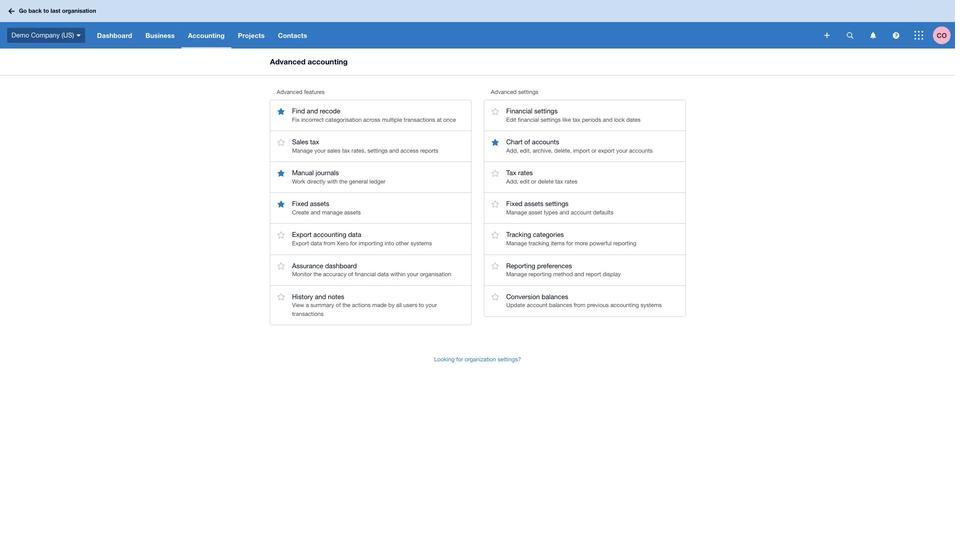 Task type: vqa. For each thing, say whether or not it's contained in the screenshot.


Task type: describe. For each thing, give the bounding box(es) containing it.
0 vertical spatial balances
[[542, 293, 569, 301]]

tax rates add, edit or delete tax rates
[[507, 169, 578, 185]]

0 horizontal spatial svg image
[[825, 33, 830, 38]]

1 vertical spatial accounts
[[629, 147, 653, 154]]

ledger
[[370, 178, 386, 185]]

assets for settings
[[525, 200, 544, 208]]

settings right financial
[[535, 107, 558, 115]]

financial
[[507, 107, 533, 115]]

back
[[28, 7, 42, 14]]

2 export from the top
[[292, 240, 309, 247]]

co
[[937, 31, 947, 39]]

accounting button
[[181, 22, 231, 49]]

tax inside tax rates add, edit or delete tax rates
[[556, 178, 563, 185]]

chart of accounts add, edit, archive, delete, import or export your accounts
[[507, 138, 653, 154]]

reporting
[[507, 262, 536, 270]]

tracking categories manage tracking items for more powerful reporting
[[507, 231, 637, 247]]

to inside history and notes view a summary of the actions made by all users to your transactions
[[419, 302, 424, 309]]

go back to last organisation link
[[5, 3, 101, 19]]

users
[[404, 302, 418, 309]]

history and notes view a summary of the actions made by all users to your transactions
[[292, 293, 437, 318]]

journals
[[316, 169, 339, 177]]

history
[[292, 293, 313, 301]]

made
[[372, 302, 387, 309]]

reporting preferences manage reporting method and report display
[[507, 262, 621, 278]]

manual journals work directly with the general ledger
[[292, 169, 386, 185]]

powerful
[[590, 240, 612, 247]]

types
[[544, 209, 558, 216]]

or inside 'chart of accounts add, edit, archive, delete, import or export your accounts'
[[592, 147, 597, 154]]

add, inside 'chart of accounts add, edit, archive, delete, import or export your accounts'
[[507, 147, 519, 154]]

other
[[396, 240, 409, 247]]

assurance dashboard monitor the accuracy of financial data within your organisation
[[292, 262, 452, 278]]

and inside sales tax manage your sales tax rates, settings and access reports
[[389, 147, 399, 154]]

of inside history and notes view a summary of the actions made by all users to your transactions
[[336, 302, 341, 309]]

data inside assurance dashboard monitor the accuracy of financial data within your organisation
[[378, 271, 389, 278]]

account inside conversion balances update account balances from previous accounting systems
[[527, 302, 548, 309]]

dashboard
[[97, 31, 132, 39]]

business button
[[139, 22, 181, 49]]

recode
[[320, 107, 340, 115]]

your inside sales tax manage your sales tax rates, settings and access reports
[[315, 147, 326, 154]]

go
[[19, 7, 27, 14]]

manage for tracking
[[507, 240, 527, 247]]

delete,
[[555, 147, 572, 154]]

contacts
[[278, 31, 307, 39]]

assurance
[[292, 262, 323, 270]]

notes
[[328, 293, 345, 301]]

organization
[[465, 357, 496, 363]]

accounting inside conversion balances update account balances from previous accounting systems
[[611, 302, 639, 309]]

add, inside tax rates add, edit or delete tax rates
[[507, 178, 519, 185]]

settings inside the fixed assets settings manage asset types and account defaults
[[546, 200, 569, 208]]

account inside the fixed assets settings manage asset types and account defaults
[[571, 209, 592, 216]]

summary
[[311, 302, 334, 309]]

1 horizontal spatial data
[[348, 231, 361, 239]]

financial inside financial settings edit financial settings like tax periods and lock dates
[[518, 116, 539, 123]]

systems inside conversion balances update account balances from previous accounting systems
[[641, 302, 662, 309]]

last
[[51, 7, 60, 14]]

your inside history and notes view a summary of the actions made by all users to your transactions
[[426, 302, 437, 309]]

and inside 'reporting preferences manage reporting method and report display'
[[575, 271, 584, 278]]

contacts button
[[271, 22, 314, 49]]

directly
[[307, 178, 326, 185]]

settings?
[[498, 357, 521, 363]]

importing
[[359, 240, 383, 247]]

(us)
[[62, 31, 74, 39]]

looking
[[434, 357, 455, 363]]

1 horizontal spatial rates
[[565, 178, 578, 185]]

previous
[[587, 302, 609, 309]]

features
[[304, 89, 325, 95]]

lock
[[614, 116, 625, 123]]

find
[[292, 107, 305, 115]]

banner containing co
[[0, 0, 956, 49]]

from for balances
[[574, 302, 586, 309]]

advanced features
[[277, 89, 325, 95]]

the inside assurance dashboard monitor the accuracy of financial data within your organisation
[[314, 271, 322, 278]]

tracking
[[507, 231, 531, 239]]

co button
[[933, 22, 956, 49]]

all
[[396, 302, 402, 309]]

and inside find and recode fix incorrect categorisation across multiple transactions at once
[[307, 107, 318, 115]]

export accounting data export data from xero for importing into other systems
[[292, 231, 432, 247]]

xero
[[337, 240, 349, 247]]

multiple
[[382, 116, 402, 123]]

and inside fixed assets create and manage assets
[[311, 209, 321, 216]]

import
[[574, 147, 590, 154]]

systems inside export accounting data export data from xero for importing into other systems
[[411, 240, 432, 247]]

edit
[[520, 178, 530, 185]]

like
[[563, 116, 571, 123]]

settings up financial
[[518, 89, 539, 95]]

the inside history and notes view a summary of the actions made by all users to your transactions
[[343, 302, 351, 309]]

dashboard
[[325, 262, 357, 270]]

svg image inside go back to last organisation link
[[8, 8, 15, 14]]

delete
[[538, 178, 554, 185]]

accounting
[[188, 31, 225, 39]]

from for accounting
[[324, 240, 335, 247]]

with
[[327, 178, 338, 185]]

fix
[[292, 116, 300, 123]]

settings inside sales tax manage your sales tax rates, settings and access reports
[[368, 147, 388, 154]]

within
[[391, 271, 406, 278]]

export
[[599, 147, 615, 154]]

update
[[507, 302, 525, 309]]

reporting inside 'reporting preferences manage reporting method and report display'
[[529, 271, 552, 278]]

incorrect
[[301, 116, 324, 123]]

method
[[554, 271, 573, 278]]

dates
[[627, 116, 641, 123]]

reports
[[420, 147, 439, 154]]

edit,
[[520, 147, 531, 154]]



Task type: locate. For each thing, give the bounding box(es) containing it.
company
[[31, 31, 60, 39]]

0 horizontal spatial for
[[350, 240, 357, 247]]

1 horizontal spatial or
[[592, 147, 597, 154]]

dashboard link
[[90, 22, 139, 49]]

your right export
[[617, 147, 628, 154]]

0 vertical spatial rates
[[518, 169, 533, 177]]

0 vertical spatial organisation
[[62, 7, 96, 14]]

1 horizontal spatial organisation
[[420, 271, 452, 278]]

settings right rates,
[[368, 147, 388, 154]]

account
[[571, 209, 592, 216], [527, 302, 548, 309]]

account left the defaults on the right top of the page
[[571, 209, 592, 216]]

fixed assets settings manage asset types and account defaults
[[507, 200, 614, 216]]

accounting up features
[[308, 57, 348, 66]]

rates up edit
[[518, 169, 533, 177]]

0 horizontal spatial assets
[[310, 200, 329, 208]]

2 horizontal spatial for
[[567, 240, 574, 247]]

of inside 'chart of accounts add, edit, archive, delete, import or export your accounts'
[[525, 138, 530, 146]]

advanced
[[270, 57, 306, 66], [277, 89, 303, 95], [491, 89, 517, 95]]

the right with
[[339, 178, 348, 185]]

sales
[[327, 147, 341, 154]]

for right the looking
[[456, 357, 463, 363]]

fixed down edit
[[507, 200, 523, 208]]

preferences
[[537, 262, 572, 270]]

demo
[[11, 31, 29, 39]]

from inside conversion balances update account balances from previous accounting systems
[[574, 302, 586, 309]]

of inside assurance dashboard monitor the accuracy of financial data within your organisation
[[348, 271, 353, 278]]

the down notes
[[343, 302, 351, 309]]

access
[[401, 147, 419, 154]]

assets up manage
[[310, 200, 329, 208]]

0 horizontal spatial rates
[[518, 169, 533, 177]]

export up assurance
[[292, 240, 309, 247]]

reporting down 'preferences'
[[529, 271, 552, 278]]

1 vertical spatial systems
[[641, 302, 662, 309]]

0 vertical spatial to
[[43, 7, 49, 14]]

asset
[[529, 209, 543, 216]]

tax inside financial settings edit financial settings like tax periods and lock dates
[[573, 116, 581, 123]]

assets for create
[[310, 200, 329, 208]]

items
[[551, 240, 565, 247]]

account down conversion
[[527, 302, 548, 309]]

manage for reporting
[[507, 271, 527, 278]]

to right users
[[419, 302, 424, 309]]

advanced for advanced features
[[277, 89, 303, 95]]

tax right like
[[573, 116, 581, 123]]

find and recode fix incorrect categorisation across multiple transactions at once
[[292, 107, 456, 123]]

actions
[[352, 302, 371, 309]]

and left report
[[575, 271, 584, 278]]

2 vertical spatial accounting
[[611, 302, 639, 309]]

manual
[[292, 169, 314, 177]]

1 vertical spatial from
[[574, 302, 586, 309]]

from inside export accounting data export data from xero for importing into other systems
[[324, 240, 335, 247]]

data left 'within' on the left
[[378, 271, 389, 278]]

0 horizontal spatial systems
[[411, 240, 432, 247]]

go back to last organisation
[[19, 7, 96, 14]]

svg image
[[915, 31, 924, 40], [825, 33, 830, 38]]

for right xero
[[350, 240, 357, 247]]

organisation
[[62, 7, 96, 14], [420, 271, 452, 278]]

and left lock
[[603, 116, 613, 123]]

1 vertical spatial to
[[419, 302, 424, 309]]

1 vertical spatial financial
[[355, 271, 376, 278]]

export down create
[[292, 231, 312, 239]]

and inside financial settings edit financial settings like tax periods and lock dates
[[603, 116, 613, 123]]

1 vertical spatial add,
[[507, 178, 519, 185]]

rates right delete
[[565, 178, 578, 185]]

1 horizontal spatial assets
[[344, 209, 361, 216]]

accounting for advanced
[[308, 57, 348, 66]]

chart
[[507, 138, 523, 146]]

organisation right 'within' on the left
[[420, 271, 452, 278]]

manage inside the fixed assets settings manage asset types and account defaults
[[507, 209, 527, 216]]

tax right delete
[[556, 178, 563, 185]]

your left "sales"
[[315, 147, 326, 154]]

1 horizontal spatial reporting
[[614, 240, 637, 247]]

for inside export accounting data export data from xero for importing into other systems
[[350, 240, 357, 247]]

a
[[306, 302, 309, 309]]

settings up types
[[546, 200, 569, 208]]

general
[[349, 178, 368, 185]]

of down notes
[[336, 302, 341, 309]]

fixed for fixed assets
[[292, 200, 308, 208]]

1 vertical spatial rates
[[565, 178, 578, 185]]

transactions left at
[[404, 116, 435, 123]]

your right 'within' on the left
[[407, 271, 419, 278]]

fixed up create
[[292, 200, 308, 208]]

1 vertical spatial of
[[348, 271, 353, 278]]

0 horizontal spatial account
[[527, 302, 548, 309]]

1 horizontal spatial fixed
[[507, 200, 523, 208]]

data
[[348, 231, 361, 239], [311, 240, 322, 247], [378, 271, 389, 278]]

organisation right last
[[62, 7, 96, 14]]

manage inside tracking categories manage tracking items for more powerful reporting
[[507, 240, 527, 247]]

fixed assets create and manage assets
[[292, 200, 361, 216]]

demo company (us)
[[11, 31, 74, 39]]

and left access
[[389, 147, 399, 154]]

defaults
[[593, 209, 614, 216]]

1 horizontal spatial of
[[348, 271, 353, 278]]

accounting for export
[[314, 231, 346, 239]]

banner
[[0, 0, 956, 49]]

svg image
[[8, 8, 15, 14], [847, 32, 854, 39], [871, 32, 876, 39], [893, 32, 900, 39], [76, 34, 81, 37]]

across
[[363, 116, 381, 123]]

manage
[[322, 209, 343, 216]]

1 vertical spatial organisation
[[420, 271, 452, 278]]

fixed
[[292, 200, 308, 208], [507, 200, 523, 208]]

financial inside assurance dashboard monitor the accuracy of financial data within your organisation
[[355, 271, 376, 278]]

of up edit,
[[525, 138, 530, 146]]

0 vertical spatial add,
[[507, 147, 519, 154]]

the inside manual journals work directly with the general ledger
[[339, 178, 348, 185]]

from left xero
[[324, 240, 335, 247]]

tax right sales
[[310, 138, 319, 146]]

tax right "sales"
[[342, 147, 350, 154]]

accounts down dates
[[629, 147, 653, 154]]

0 vertical spatial transactions
[[404, 116, 435, 123]]

1 horizontal spatial systems
[[641, 302, 662, 309]]

transactions inside history and notes view a summary of the actions made by all users to your transactions
[[292, 311, 324, 318]]

1 horizontal spatial svg image
[[915, 31, 924, 40]]

looking for organization settings? link
[[428, 352, 528, 369]]

1 horizontal spatial account
[[571, 209, 592, 216]]

manage down reporting
[[507, 271, 527, 278]]

0 vertical spatial reporting
[[614, 240, 637, 247]]

transactions inside find and recode fix incorrect categorisation across multiple transactions at once
[[404, 116, 435, 123]]

accounting up xero
[[314, 231, 346, 239]]

create
[[292, 209, 309, 216]]

1 horizontal spatial from
[[574, 302, 586, 309]]

financial
[[518, 116, 539, 123], [355, 271, 376, 278]]

financial settings edit financial settings like tax periods and lock dates
[[507, 107, 641, 123]]

the down assurance
[[314, 271, 322, 278]]

advanced for advanced accounting
[[270, 57, 306, 66]]

1 vertical spatial accounting
[[314, 231, 346, 239]]

accounting
[[308, 57, 348, 66], [314, 231, 346, 239], [611, 302, 639, 309]]

1 vertical spatial or
[[531, 178, 537, 185]]

assets right manage
[[344, 209, 361, 216]]

looking for organization settings?
[[434, 357, 521, 363]]

and
[[307, 107, 318, 115], [603, 116, 613, 123], [389, 147, 399, 154], [311, 209, 321, 216], [560, 209, 569, 216], [575, 271, 584, 278], [315, 293, 326, 301]]

assets up asset
[[525, 200, 544, 208]]

1 vertical spatial account
[[527, 302, 548, 309]]

view
[[292, 302, 304, 309]]

0 horizontal spatial data
[[311, 240, 322, 247]]

0 horizontal spatial reporting
[[529, 271, 552, 278]]

1 export from the top
[[292, 231, 312, 239]]

advanced accounting
[[270, 57, 348, 66]]

0 horizontal spatial to
[[43, 7, 49, 14]]

manage
[[292, 147, 313, 154], [507, 209, 527, 216], [507, 240, 527, 247], [507, 271, 527, 278]]

export
[[292, 231, 312, 239], [292, 240, 309, 247]]

0 horizontal spatial organisation
[[62, 7, 96, 14]]

organisation inside banner
[[62, 7, 96, 14]]

business
[[146, 31, 175, 39]]

and up summary
[[315, 293, 326, 301]]

accounting right the previous
[[611, 302, 639, 309]]

1 horizontal spatial to
[[419, 302, 424, 309]]

tax
[[573, 116, 581, 123], [310, 138, 319, 146], [342, 147, 350, 154], [556, 178, 563, 185]]

rates
[[518, 169, 533, 177], [565, 178, 578, 185]]

sales
[[292, 138, 308, 146]]

manage down sales
[[292, 147, 313, 154]]

and inside the fixed assets settings manage asset types and account defaults
[[560, 209, 569, 216]]

0 horizontal spatial from
[[324, 240, 335, 247]]

fixed inside fixed assets create and manage assets
[[292, 200, 308, 208]]

sales tax manage your sales tax rates, settings and access reports
[[292, 138, 439, 154]]

1 vertical spatial the
[[314, 271, 322, 278]]

accounts
[[532, 138, 560, 146], [629, 147, 653, 154]]

conversion
[[507, 293, 540, 301]]

more
[[575, 240, 588, 247]]

reporting inside tracking categories manage tracking items for more powerful reporting
[[614, 240, 637, 247]]

demo company (us) button
[[0, 22, 90, 49]]

or right edit
[[531, 178, 537, 185]]

tracking
[[529, 240, 549, 247]]

0 horizontal spatial accounts
[[532, 138, 560, 146]]

1 vertical spatial reporting
[[529, 271, 552, 278]]

work
[[292, 178, 305, 185]]

edit
[[507, 116, 517, 123]]

1 horizontal spatial transactions
[[404, 116, 435, 123]]

manage inside sales tax manage your sales tax rates, settings and access reports
[[292, 147, 313, 154]]

1 fixed from the left
[[292, 200, 308, 208]]

2 horizontal spatial of
[[525, 138, 530, 146]]

0 vertical spatial accounting
[[308, 57, 348, 66]]

manage for sales
[[292, 147, 313, 154]]

1 horizontal spatial accounts
[[629, 147, 653, 154]]

1 horizontal spatial for
[[456, 357, 463, 363]]

by
[[389, 302, 395, 309]]

0 vertical spatial from
[[324, 240, 335, 247]]

accounts up archive,
[[532, 138, 560, 146]]

0 vertical spatial of
[[525, 138, 530, 146]]

at
[[437, 116, 442, 123]]

0 horizontal spatial fixed
[[292, 200, 308, 208]]

into
[[385, 240, 394, 247]]

add,
[[507, 147, 519, 154], [507, 178, 519, 185]]

transactions down the a
[[292, 311, 324, 318]]

0 horizontal spatial financial
[[355, 271, 376, 278]]

financial down dashboard
[[355, 271, 376, 278]]

monitor
[[292, 271, 312, 278]]

and up incorrect
[[307, 107, 318, 115]]

for inside tracking categories manage tracking items for more powerful reporting
[[567, 240, 574, 247]]

accuracy
[[323, 271, 347, 278]]

0 vertical spatial financial
[[518, 116, 539, 123]]

transactions
[[404, 116, 435, 123], [292, 311, 324, 318]]

2 vertical spatial data
[[378, 271, 389, 278]]

projects
[[238, 31, 265, 39]]

advanced down contacts
[[270, 57, 306, 66]]

2 add, from the top
[[507, 178, 519, 185]]

0 vertical spatial export
[[292, 231, 312, 239]]

or inside tax rates add, edit or delete tax rates
[[531, 178, 537, 185]]

data up assurance
[[311, 240, 322, 247]]

advanced up the "find"
[[277, 89, 303, 95]]

financial down financial
[[518, 116, 539, 123]]

assets inside the fixed assets settings manage asset types and account defaults
[[525, 200, 544, 208]]

0 horizontal spatial of
[[336, 302, 341, 309]]

0 vertical spatial accounts
[[532, 138, 560, 146]]

reporting right powerful
[[614, 240, 637, 247]]

categories
[[533, 231, 564, 239]]

0 vertical spatial the
[[339, 178, 348, 185]]

1 vertical spatial export
[[292, 240, 309, 247]]

1 vertical spatial transactions
[[292, 311, 324, 318]]

rates,
[[352, 147, 366, 154]]

1 vertical spatial data
[[311, 240, 322, 247]]

fixed inside the fixed assets settings manage asset types and account defaults
[[507, 200, 523, 208]]

to left last
[[43, 7, 49, 14]]

to inside banner
[[43, 7, 49, 14]]

reporting
[[614, 240, 637, 247], [529, 271, 552, 278]]

of
[[525, 138, 530, 146], [348, 271, 353, 278], [336, 302, 341, 309]]

advanced up financial
[[491, 89, 517, 95]]

2 vertical spatial the
[[343, 302, 351, 309]]

from left the previous
[[574, 302, 586, 309]]

data up xero
[[348, 231, 361, 239]]

2 horizontal spatial assets
[[525, 200, 544, 208]]

systems
[[411, 240, 432, 247], [641, 302, 662, 309]]

your right users
[[426, 302, 437, 309]]

1 vertical spatial balances
[[549, 302, 572, 309]]

periods
[[582, 116, 602, 123]]

0 vertical spatial data
[[348, 231, 361, 239]]

2 fixed from the left
[[507, 200, 523, 208]]

archive,
[[533, 147, 553, 154]]

and right create
[[311, 209, 321, 216]]

2 vertical spatial of
[[336, 302, 341, 309]]

1 add, from the top
[[507, 147, 519, 154]]

and right types
[[560, 209, 569, 216]]

manage down tracking
[[507, 240, 527, 247]]

for left more
[[567, 240, 574, 247]]

organisation inside assurance dashboard monitor the accuracy of financial data within your organisation
[[420, 271, 452, 278]]

accounting inside export accounting data export data from xero for importing into other systems
[[314, 231, 346, 239]]

and inside history and notes view a summary of the actions made by all users to your transactions
[[315, 293, 326, 301]]

your inside assurance dashboard monitor the accuracy of financial data within your organisation
[[407, 271, 419, 278]]

of down dashboard
[[348, 271, 353, 278]]

add, down chart
[[507, 147, 519, 154]]

0 vertical spatial or
[[592, 147, 597, 154]]

report
[[586, 271, 601, 278]]

manage inside 'reporting preferences manage reporting method and report display'
[[507, 271, 527, 278]]

your
[[315, 147, 326, 154], [617, 147, 628, 154], [407, 271, 419, 278], [426, 302, 437, 309]]

0 vertical spatial account
[[571, 209, 592, 216]]

advanced for advanced settings
[[491, 89, 517, 95]]

or left export
[[592, 147, 597, 154]]

2 horizontal spatial data
[[378, 271, 389, 278]]

0 vertical spatial systems
[[411, 240, 432, 247]]

settings left like
[[541, 116, 561, 123]]

0 horizontal spatial or
[[531, 178, 537, 185]]

1 horizontal spatial financial
[[518, 116, 539, 123]]

0 horizontal spatial transactions
[[292, 311, 324, 318]]

add, down tax
[[507, 178, 519, 185]]

your inside 'chart of accounts add, edit, archive, delete, import or export your accounts'
[[617, 147, 628, 154]]

to
[[43, 7, 49, 14], [419, 302, 424, 309]]

svg image inside demo company (us) popup button
[[76, 34, 81, 37]]

fixed for fixed assets settings
[[507, 200, 523, 208]]

manage left asset
[[507, 209, 527, 216]]

conversion balances update account balances from previous accounting systems
[[507, 293, 662, 309]]



